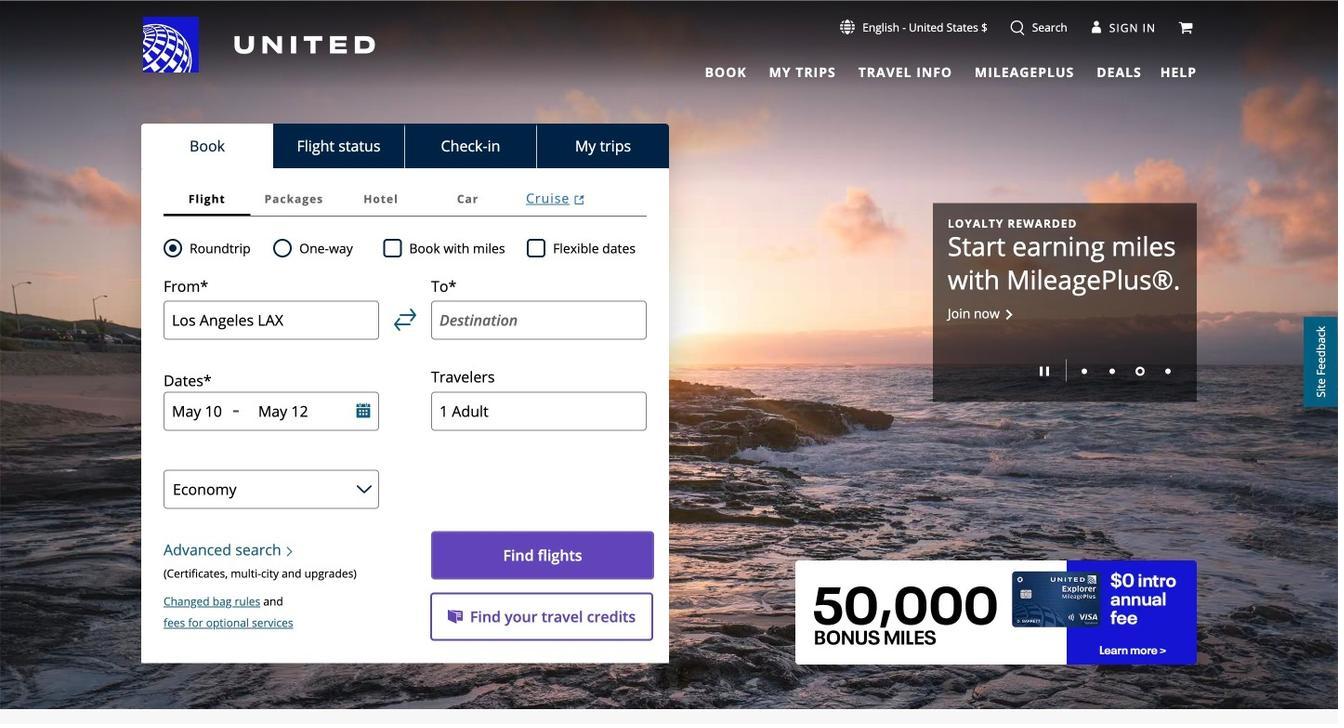 Task type: describe. For each thing, give the bounding box(es) containing it.
0 vertical spatial tab list
[[694, 56, 1146, 83]]

Return text field
[[258, 401, 331, 421]]

currently in english united states	$ enter to change image
[[841, 20, 856, 34]]

Departure text field
[[172, 401, 225, 421]]

2 vertical spatial tab list
[[164, 181, 647, 217]]

one way flight search element
[[292, 237, 353, 259]]

Destination text field
[[431, 301, 647, 340]]

slide 3 of 4 image
[[1136, 367, 1146, 376]]

Origin text field
[[164, 301, 379, 340]]



Task type: locate. For each thing, give the bounding box(es) containing it.
united logo link to homepage image
[[143, 17, 376, 73]]

carousel buttons element
[[948, 353, 1183, 387]]

round trip flight search element
[[182, 237, 251, 259]]

book with miles element
[[383, 237, 527, 259]]

tab list
[[694, 56, 1146, 83], [141, 124, 669, 168], [164, 181, 647, 217]]

slide 1 of 4 image
[[1082, 369, 1088, 374]]

main content
[[0, 1, 1339, 724]]

pause image
[[1040, 367, 1050, 376]]

slide 4 of 4 image
[[1166, 369, 1172, 374]]

navigation
[[0, 16, 1339, 83]]

slide 2 of 4 image
[[1110, 369, 1116, 374]]

view cart, click to view list of recently searched saved trips. image
[[1179, 20, 1194, 35]]

1 vertical spatial tab list
[[141, 124, 669, 168]]

reverse origin and destination image
[[394, 309, 417, 331]]



Task type: vqa. For each thing, say whether or not it's contained in the screenshot.
Depart text field
no



